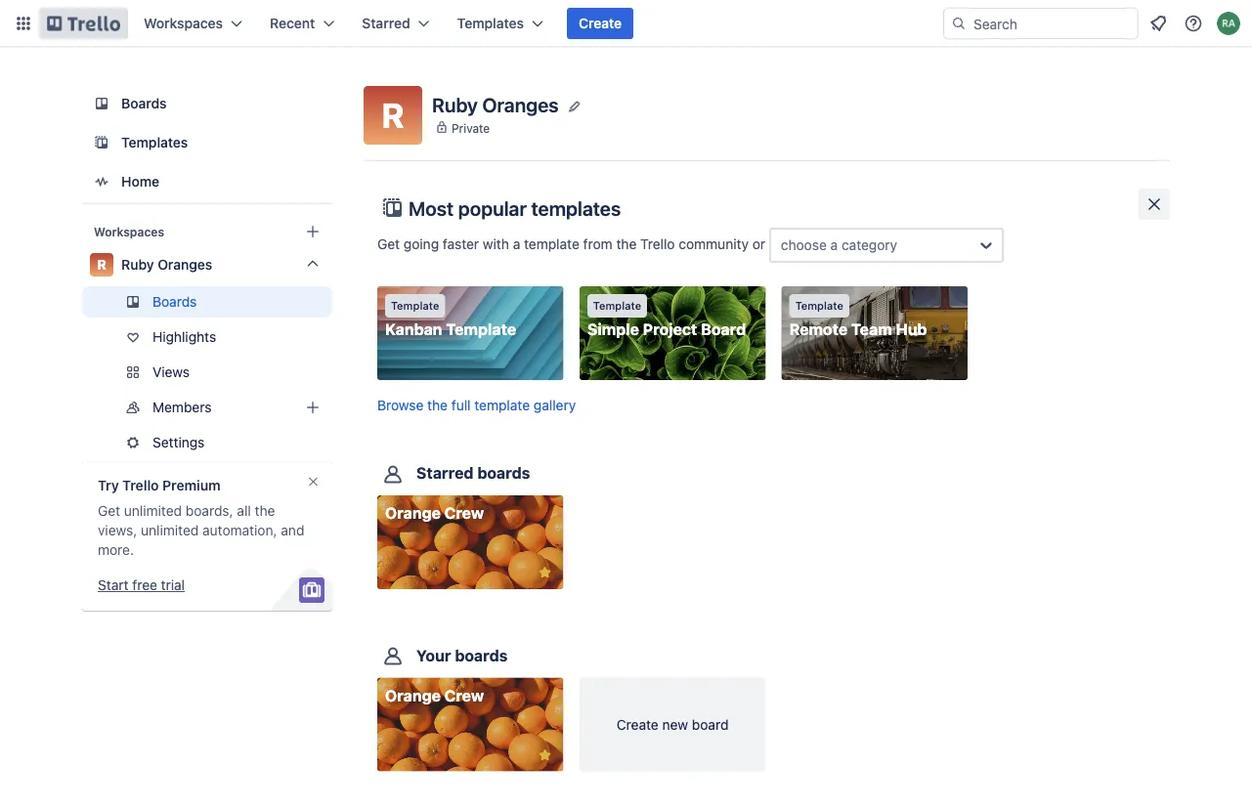 Task type: describe. For each thing, give the bounding box(es) containing it.
1 boards link from the top
[[82, 86, 332, 121]]

templates button
[[446, 8, 555, 39]]

templates
[[531, 197, 621, 220]]

0 vertical spatial template
[[524, 236, 580, 252]]

orange for first click to unstar this board. it will be removed from your starred list. image from the bottom
[[385, 686, 441, 705]]

going
[[404, 236, 439, 252]]

team
[[852, 320, 893, 339]]

start free trial
[[98, 577, 185, 594]]

1 vertical spatial workspaces
[[94, 225, 164, 239]]

1 horizontal spatial ruby oranges
[[432, 93, 559, 116]]

starred for starred
[[362, 15, 410, 31]]

Search field
[[967, 9, 1138, 38]]

0 horizontal spatial templates
[[121, 134, 188, 151]]

2 orange crew link from the top
[[377, 678, 564, 772]]

popular
[[458, 197, 527, 220]]

2 orange crew from the top
[[385, 686, 484, 705]]

trial
[[161, 577, 185, 594]]

project
[[643, 320, 697, 339]]

orange for 2nd click to unstar this board. it will be removed from your starred list. image from the bottom
[[385, 504, 441, 523]]

0 horizontal spatial ruby oranges
[[121, 257, 212, 273]]

try
[[98, 478, 119, 494]]

r inside 'r' button
[[382, 95, 404, 135]]

gallery
[[534, 398, 576, 414]]

browse
[[377, 398, 424, 414]]

kanban
[[385, 320, 442, 339]]

start
[[98, 577, 129, 594]]

free
[[132, 577, 157, 594]]

2 boards link from the top
[[82, 286, 332, 318]]

hub
[[896, 320, 928, 339]]

boards for 1st boards link from the top
[[121, 95, 167, 111]]

full
[[452, 398, 471, 414]]

0 horizontal spatial a
[[513, 236, 520, 252]]

1 horizontal spatial trello
[[641, 236, 675, 252]]

starred boards
[[417, 464, 530, 483]]

search image
[[951, 16, 967, 31]]

templates inside "dropdown button"
[[457, 15, 524, 31]]

r button
[[364, 86, 422, 145]]

1 vertical spatial template
[[475, 398, 530, 414]]

workspaces button
[[132, 8, 254, 39]]

community
[[679, 236, 749, 252]]

crew for first click to unstar this board. it will be removed from your starred list. image from the bottom
[[445, 686, 484, 705]]

0 horizontal spatial ruby
[[121, 257, 154, 273]]

0 vertical spatial oranges
[[482, 93, 559, 116]]

category
[[842, 237, 898, 253]]

create for create new board
[[617, 717, 659, 733]]

template remote team hub
[[790, 300, 928, 339]]

template for remote
[[796, 300, 844, 312]]

1 orange crew link from the top
[[377, 496, 564, 590]]

automation,
[[202, 523, 277, 539]]

recent
[[270, 15, 315, 31]]

create button
[[567, 8, 634, 39]]

primary element
[[0, 0, 1253, 47]]

0 horizontal spatial oranges
[[158, 257, 212, 273]]

your boards
[[417, 646, 508, 665]]

home
[[121, 174, 159, 190]]

new
[[662, 717, 688, 733]]

board
[[701, 320, 746, 339]]

all
[[237, 503, 251, 519]]

home image
[[90, 170, 113, 194]]

views,
[[98, 523, 137, 539]]

create a workspace image
[[301, 220, 325, 243]]

starred button
[[350, 8, 442, 39]]

browse the full template gallery link
[[377, 398, 576, 414]]

switch to… image
[[14, 14, 33, 33]]



Task type: locate. For each thing, give the bounding box(es) containing it.
get left going
[[377, 236, 400, 252]]

get going faster with a template from the trello community or
[[377, 236, 769, 252]]

0 horizontal spatial starred
[[362, 15, 410, 31]]

get up views,
[[98, 503, 120, 519]]

r down home "icon"
[[97, 257, 106, 273]]

2 click to unstar this board. it will be removed from your starred list. image from the top
[[536, 746, 554, 764]]

0 vertical spatial ruby oranges
[[432, 93, 559, 116]]

faster
[[443, 236, 479, 252]]

0 vertical spatial workspaces
[[144, 15, 223, 31]]

members
[[153, 399, 212, 416]]

orange down your
[[385, 686, 441, 705]]

0 vertical spatial r
[[382, 95, 404, 135]]

boards
[[121, 95, 167, 111], [153, 294, 197, 310]]

boards link up templates link
[[82, 86, 332, 121]]

the
[[616, 236, 637, 252], [427, 398, 448, 414], [255, 503, 275, 519]]

recent button
[[258, 8, 346, 39]]

orange down starred boards
[[385, 504, 441, 523]]

views link
[[82, 357, 332, 388]]

a right choose
[[831, 237, 838, 253]]

click to unstar this board. it will be removed from your starred list. image
[[536, 564, 554, 582], [536, 746, 554, 764]]

board
[[692, 717, 729, 733]]

the inside try trello premium get unlimited boards, all the views, unlimited automation, and more.
[[255, 503, 275, 519]]

2 vertical spatial the
[[255, 503, 275, 519]]

1 vertical spatial the
[[427, 398, 448, 414]]

0 vertical spatial crew
[[445, 504, 484, 523]]

0 notifications image
[[1147, 12, 1170, 35]]

1 horizontal spatial starred
[[417, 464, 474, 483]]

1 vertical spatial orange
[[385, 686, 441, 705]]

1 horizontal spatial oranges
[[482, 93, 559, 116]]

0 vertical spatial orange
[[385, 504, 441, 523]]

with
[[483, 236, 509, 252]]

starred down full
[[417, 464, 474, 483]]

oranges
[[482, 93, 559, 116], [158, 257, 212, 273]]

boards down browse the full template gallery link
[[477, 464, 530, 483]]

trello right "try"
[[122, 478, 159, 494]]

1 vertical spatial get
[[98, 503, 120, 519]]

highlights link
[[82, 322, 332, 353]]

orange crew down starred boards
[[385, 504, 484, 523]]

crew down starred boards
[[445, 504, 484, 523]]

2 horizontal spatial the
[[616, 236, 637, 252]]

crew down the your boards
[[445, 686, 484, 705]]

boards right 'board' image
[[121, 95, 167, 111]]

1 vertical spatial trello
[[122, 478, 159, 494]]

r left private
[[382, 95, 404, 135]]

templates right starred popup button
[[457, 15, 524, 31]]

from
[[583, 236, 613, 252]]

open information menu image
[[1184, 14, 1204, 33]]

starred
[[362, 15, 410, 31], [417, 464, 474, 483]]

a right "with"
[[513, 236, 520, 252]]

settings link
[[82, 427, 332, 459]]

or
[[753, 236, 766, 252]]

ruby down home
[[121, 257, 154, 273]]

ruby anderson (rubyanderson7) image
[[1217, 12, 1241, 35]]

orange crew down your
[[385, 686, 484, 705]]

r
[[382, 95, 404, 135], [97, 257, 106, 273]]

ruby oranges up private
[[432, 93, 559, 116]]

the for try trello premium get unlimited boards, all the views, unlimited automation, and more.
[[255, 503, 275, 519]]

0 vertical spatial boards
[[477, 464, 530, 483]]

workspaces inside workspaces dropdown button
[[144, 15, 223, 31]]

template board image
[[90, 131, 113, 154]]

1 horizontal spatial ruby
[[432, 93, 478, 116]]

1 vertical spatial boards
[[153, 294, 197, 310]]

0 vertical spatial orange crew
[[385, 504, 484, 523]]

most
[[409, 197, 454, 220]]

orange crew link down the your boards
[[377, 678, 564, 772]]

template right kanban
[[446, 320, 516, 339]]

template kanban template
[[385, 300, 516, 339]]

0 vertical spatial boards link
[[82, 86, 332, 121]]

1 vertical spatial ruby oranges
[[121, 257, 212, 273]]

0 vertical spatial create
[[579, 15, 622, 31]]

members link
[[82, 392, 332, 423]]

0 vertical spatial click to unstar this board. it will be removed from your starred list. image
[[536, 564, 554, 582]]

1 vertical spatial oranges
[[158, 257, 212, 273]]

boards up highlights
[[153, 294, 197, 310]]

1 vertical spatial orange crew link
[[377, 678, 564, 772]]

templates
[[457, 15, 524, 31], [121, 134, 188, 151]]

1 crew from the top
[[445, 504, 484, 523]]

1 vertical spatial boards
[[455, 646, 508, 665]]

1 vertical spatial orange crew
[[385, 686, 484, 705]]

unlimited
[[124, 503, 182, 519], [141, 523, 199, 539]]

boards link
[[82, 86, 332, 121], [82, 286, 332, 318]]

1 vertical spatial click to unstar this board. it will be removed from your starred list. image
[[536, 746, 554, 764]]

template up remote
[[796, 300, 844, 312]]

start free trial button
[[98, 576, 185, 595]]

choose
[[781, 237, 827, 253]]

the right all at left bottom
[[255, 503, 275, 519]]

template inside 'template remote team hub'
[[796, 300, 844, 312]]

home link
[[82, 164, 332, 199]]

try trello premium get unlimited boards, all the views, unlimited automation, and more.
[[98, 478, 305, 558]]

back to home image
[[47, 8, 120, 39]]

0 vertical spatial ruby
[[432, 93, 478, 116]]

views
[[153, 364, 190, 380]]

trello inside try trello premium get unlimited boards, all the views, unlimited automation, and more.
[[122, 478, 159, 494]]

get inside try trello premium get unlimited boards, all the views, unlimited automation, and more.
[[98, 503, 120, 519]]

starred right the recent "dropdown button"
[[362, 15, 410, 31]]

boards,
[[186, 503, 233, 519]]

0 vertical spatial boards
[[121, 95, 167, 111]]

templates link
[[82, 125, 332, 160]]

more.
[[98, 542, 134, 558]]

create
[[579, 15, 622, 31], [617, 717, 659, 733]]

0 vertical spatial starred
[[362, 15, 410, 31]]

0 horizontal spatial r
[[97, 257, 106, 273]]

orange crew link
[[377, 496, 564, 590], [377, 678, 564, 772]]

templates up home
[[121, 134, 188, 151]]

orange crew
[[385, 504, 484, 523], [385, 686, 484, 705]]

highlights
[[153, 329, 216, 345]]

ruby oranges
[[432, 93, 559, 116], [121, 257, 212, 273]]

ruby up private
[[432, 93, 478, 116]]

private
[[452, 121, 490, 135]]

template up simple
[[593, 300, 642, 312]]

get
[[377, 236, 400, 252], [98, 503, 120, 519]]

unlimited up views,
[[124, 503, 182, 519]]

create for create
[[579, 15, 622, 31]]

0 vertical spatial templates
[[457, 15, 524, 31]]

template up kanban
[[391, 300, 439, 312]]

boards link up the highlights link
[[82, 286, 332, 318]]

ruby oranges up highlights
[[121, 257, 212, 273]]

your
[[417, 646, 451, 665]]

create inside the "create" button
[[579, 15, 622, 31]]

1 vertical spatial r
[[97, 257, 106, 273]]

boards for starred boards
[[477, 464, 530, 483]]

template simple project board
[[587, 300, 746, 339]]

board image
[[90, 92, 113, 115]]

1 horizontal spatial templates
[[457, 15, 524, 31]]

2 crew from the top
[[445, 686, 484, 705]]

orange crew link down starred boards
[[377, 496, 564, 590]]

and
[[281, 523, 305, 539]]

the right "from"
[[616, 236, 637, 252]]

0 horizontal spatial trello
[[122, 478, 159, 494]]

1 vertical spatial create
[[617, 717, 659, 733]]

1 vertical spatial ruby
[[121, 257, 154, 273]]

crew
[[445, 504, 484, 523], [445, 686, 484, 705]]

1 horizontal spatial r
[[382, 95, 404, 135]]

template
[[524, 236, 580, 252], [475, 398, 530, 414]]

0 vertical spatial orange crew link
[[377, 496, 564, 590]]

template inside template simple project board
[[593, 300, 642, 312]]

browse the full template gallery
[[377, 398, 576, 414]]

premium
[[162, 478, 221, 494]]

most popular templates
[[409, 197, 621, 220]]

template for kanban
[[391, 300, 439, 312]]

the left full
[[427, 398, 448, 414]]

1 vertical spatial crew
[[445, 686, 484, 705]]

a
[[513, 236, 520, 252], [831, 237, 838, 253]]

simple
[[587, 320, 639, 339]]

1 vertical spatial unlimited
[[141, 523, 199, 539]]

1 vertical spatial templates
[[121, 134, 188, 151]]

remote
[[790, 320, 848, 339]]

crew for 2nd click to unstar this board. it will be removed from your starred list. image from the bottom
[[445, 504, 484, 523]]

0 horizontal spatial the
[[255, 503, 275, 519]]

add image
[[301, 396, 325, 419]]

0 vertical spatial trello
[[641, 236, 675, 252]]

0 vertical spatial unlimited
[[124, 503, 182, 519]]

boards right your
[[455, 646, 508, 665]]

template right full
[[475, 398, 530, 414]]

1 click to unstar this board. it will be removed from your starred list. image from the top
[[536, 564, 554, 582]]

2 orange from the top
[[385, 686, 441, 705]]

boards
[[477, 464, 530, 483], [455, 646, 508, 665]]

boards for 2nd boards link
[[153, 294, 197, 310]]

1 horizontal spatial get
[[377, 236, 400, 252]]

1 horizontal spatial the
[[427, 398, 448, 414]]

unlimited down boards,
[[141, 523, 199, 539]]

create new board
[[617, 717, 729, 733]]

oranges up private
[[482, 93, 559, 116]]

workspaces
[[144, 15, 223, 31], [94, 225, 164, 239]]

choose a category
[[781, 237, 898, 253]]

1 orange from the top
[[385, 504, 441, 523]]

trello left community
[[641, 236, 675, 252]]

1 horizontal spatial a
[[831, 237, 838, 253]]

0 vertical spatial the
[[616, 236, 637, 252]]

0 vertical spatial get
[[377, 236, 400, 252]]

1 vertical spatial boards link
[[82, 286, 332, 318]]

template for simple
[[593, 300, 642, 312]]

ruby
[[432, 93, 478, 116], [121, 257, 154, 273]]

settings
[[153, 435, 205, 451]]

starred for starred boards
[[417, 464, 474, 483]]

oranges up highlights
[[158, 257, 212, 273]]

template
[[391, 300, 439, 312], [593, 300, 642, 312], [796, 300, 844, 312], [446, 320, 516, 339]]

orange
[[385, 504, 441, 523], [385, 686, 441, 705]]

the for get going faster with a template from the trello community or
[[616, 236, 637, 252]]

template down templates
[[524, 236, 580, 252]]

starred inside starred popup button
[[362, 15, 410, 31]]

0 horizontal spatial get
[[98, 503, 120, 519]]

1 orange crew from the top
[[385, 504, 484, 523]]

boards for your boards
[[455, 646, 508, 665]]

trello
[[641, 236, 675, 252], [122, 478, 159, 494]]

1 vertical spatial starred
[[417, 464, 474, 483]]



Task type: vqa. For each thing, say whether or not it's contained in the screenshot.
'Click to unstar New board. It will be removed from your starred list.' icon
no



